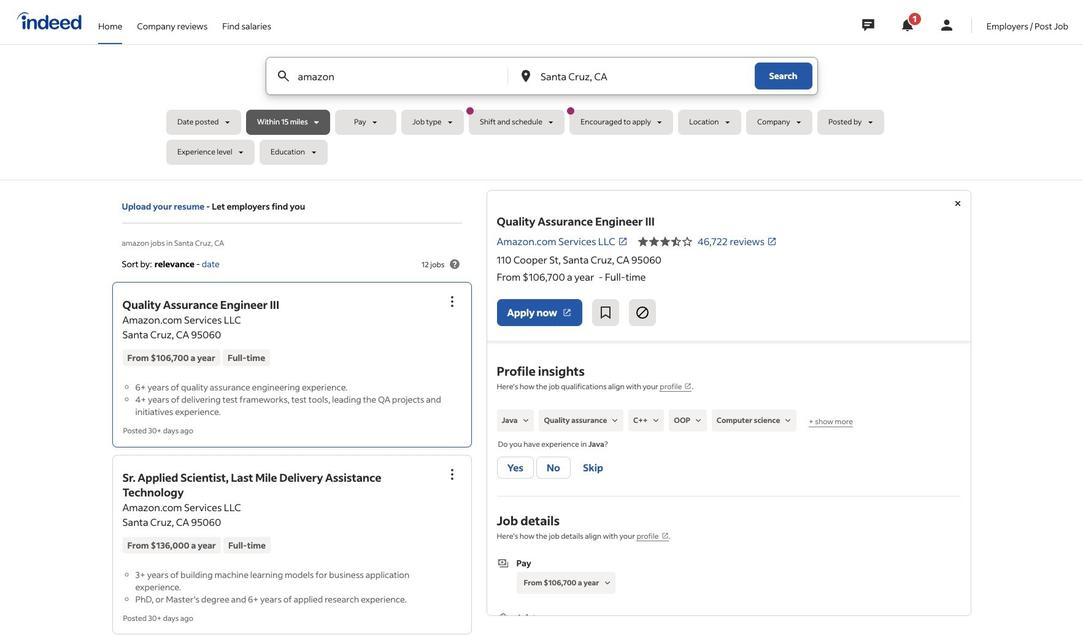 Task type: vqa. For each thing, say whether or not it's contained in the screenshot.
the left $130,000
no



Task type: describe. For each thing, give the bounding box(es) containing it.
2 missing qualification image from the left
[[610, 416, 621, 427]]

job actions for sr. applied scientist, last mile delivery assistance technology is collapsed image
[[445, 467, 459, 482]]

missing qualification image
[[650, 416, 661, 427]]

profile (opens in a new window) image
[[685, 383, 692, 390]]

missing preference image
[[602, 578, 613, 589]]

messages unread count 0 image
[[860, 13, 876, 37]]

1 missing qualification image from the left
[[520, 416, 531, 427]]

account image
[[940, 18, 954, 33]]

amazon.com services llc (opens in a new tab) image
[[618, 237, 628, 247]]

job actions for quality assurance engineer iii is collapsed image
[[445, 295, 459, 310]]



Task type: locate. For each thing, give the bounding box(es) containing it.
search: Job title, keywords, or company text field
[[296, 58, 487, 95]]

missing qualification image
[[520, 416, 531, 427], [610, 416, 621, 427], [693, 416, 704, 427], [783, 416, 794, 427]]

3.5 out of 5 stars. link to 46,722 reviews company ratings (opens in a new tab) image
[[767, 237, 777, 247]]

close job details image
[[950, 196, 965, 211]]

not interested image
[[635, 306, 650, 320]]

3 missing qualification image from the left
[[693, 416, 704, 427]]

job preferences (opens in a new window) image
[[661, 533, 669, 540]]

apply now (opens in a new tab) image
[[562, 308, 572, 318]]

3.5 out of 5 stars image
[[638, 234, 693, 249]]

save this job image
[[598, 306, 613, 320]]

None search field
[[166, 57, 917, 170]]

4 missing qualification image from the left
[[783, 416, 794, 427]]

Edit location text field
[[538, 58, 730, 95]]

help icon image
[[447, 257, 462, 272]]



